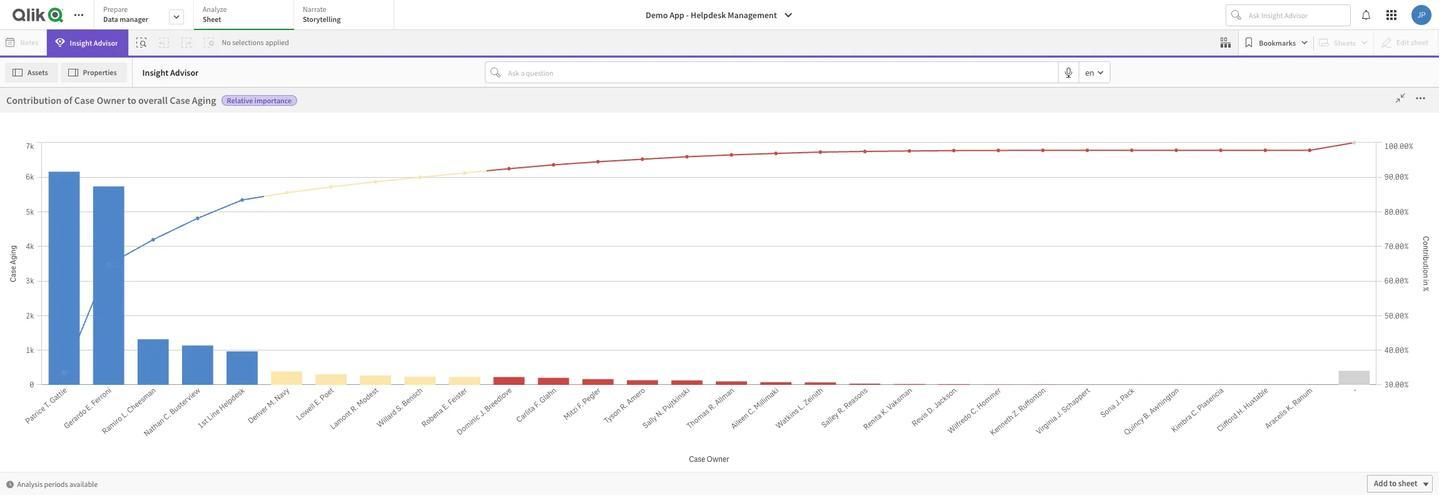 Task type: describe. For each thing, give the bounding box(es) containing it.
exit full screen image
[[1391, 92, 1411, 105]]

1 horizontal spatial case owner
[[1050, 242, 1093, 252]]

cases inside low priority cases 203
[[1218, 87, 1271, 113]]

to inside button
[[1390, 478, 1397, 489]]

c. for kimbra
[[1077, 404, 1084, 414]]

1 vertical spatial closed
[[957, 242, 982, 252]]

owner inside menu item
[[90, 345, 114, 356]]

aileen
[[1050, 375, 1072, 386]]

prepare
[[103, 4, 128, 14]]

2 fields button from the left
[[1, 88, 64, 127]]

72
[[220, 113, 260, 157]]

priority for 203
[[1150, 87, 1215, 113]]

0 for nathan c. busterview
[[1237, 274, 1242, 285]]

142
[[685, 113, 745, 157]]

kimbra
[[1050, 404, 1075, 414]]

more image
[[1411, 92, 1431, 105]]

bookmarks
[[1259, 38, 1296, 47]]

cases down case owner group at the left of page
[[85, 391, 112, 404]]

cases
[[225, 176, 248, 188]]

demo app - helpdesk management
[[646, 9, 777, 21]]

lowell
[[1050, 432, 1073, 443]]

selections
[[232, 38, 264, 47]]

0 vertical spatial analysis
[[222, 101, 257, 114]]

items
[[35, 151, 52, 161]]

over
[[114, 391, 136, 404]]

priority for 142
[[692, 87, 757, 113]]

high priority cases 72
[[157, 87, 324, 157]]

case record type menu item
[[64, 389, 179, 414]]

e. for gerardo
[[1080, 418, 1087, 429]]

case created date menu item
[[64, 263, 179, 289]]

fields
[[23, 111, 42, 120]]

case owner group
[[71, 370, 139, 381]]

hide
[[1356, 335, 1372, 346]]

cases inside open cases vs duration * bubble size represents number of high priority open cases
[[33, 163, 60, 176]]

storytelling
[[303, 14, 341, 24]]

analysis
[[17, 479, 43, 488]]

ferroni
[[1088, 418, 1114, 429]]

analysis periods available
[[17, 479, 98, 488]]

e. for lowell
[[1075, 432, 1081, 443]]

true for wilfredo c. hommer
[[930, 389, 945, 400]]

open for open cases by priority type
[[599, 163, 624, 176]]

relative importance
[[227, 96, 292, 105]]

owner inside menu item
[[90, 370, 114, 381]]

1 vertical spatial case aging
[[1201, 242, 1241, 252]]

advisor inside dropdown button
[[94, 38, 118, 47]]

medium
[[617, 87, 688, 113]]

case owner inside menu item
[[71, 345, 114, 356]]

when
[[1320, 324, 1340, 335]]

open cases by priority type
[[599, 163, 725, 176]]

%ownerid menu item
[[64, 163, 179, 188]]

2 master items button from the left
[[1, 128, 64, 168]]

insight inside no precedents have been learned. insight advisor adds learned precedents when you add charts to sheets or hide analysis recommendations.
[[1351, 301, 1376, 313]]

of inside open cases vs duration * bubble size represents number of high priority open cases
[[140, 176, 148, 188]]

1 master items button from the left
[[0, 128, 64, 168]]

case aging menu item
[[64, 188, 179, 213]]

case duration time button
[[64, 295, 155, 306]]

case owner group button
[[64, 370, 155, 381]]

open cases vs duration * bubble size represents number of high priority open cases
[[6, 163, 248, 188]]

date for case created date
[[120, 270, 137, 281]]

203
[[1160, 113, 1220, 157]]

properties
[[83, 67, 117, 77]]

group
[[116, 370, 139, 381]]

0 horizontal spatial of
[[64, 94, 72, 106]]

properties button
[[60, 62, 127, 82]]

application containing 72
[[0, 0, 1439, 495]]

cases inside medium priority cases 142
[[761, 87, 813, 113]]

h.
[[1077, 346, 1085, 357]]

analyze
[[203, 4, 227, 14]]

%ownerid button
[[64, 170, 155, 181]]

assets button
[[5, 62, 58, 82]]

no selections applied
[[222, 38, 289, 47]]

size
[[43, 176, 59, 188]]

have
[[1371, 290, 1388, 301]]

c. for aileen
[[1073, 375, 1081, 386]]

c. for wilfredo
[[1081, 389, 1089, 400]]

Search assets text field
[[64, 89, 188, 111]]

poet
[[1083, 432, 1100, 443]]

case duration time menu item
[[64, 289, 179, 314]]

nathan
[[1050, 274, 1076, 285]]

advisor inside no precedents have been learned. insight advisor adds learned precedents when you add charts to sheets or hide analysis recommendations.
[[1378, 301, 1405, 313]]

totals not applicable for this column element
[[1047, 256, 1162, 273]]

open & resolved cases over time
[[6, 391, 160, 404]]

sheet
[[1399, 478, 1418, 489]]

2 search image from the left
[[1147, 242, 1155, 253]]

0 vertical spatial overall
[[138, 94, 168, 106]]

case created date button
[[64, 270, 155, 281]]

duration inside case duration time "menu item"
[[90, 295, 122, 306]]

case count
[[71, 245, 112, 256]]

represents
[[60, 176, 104, 188]]

open for open cases vs duration * bubble size represents number of high priority open cases
[[6, 163, 31, 176]]

periods
[[44, 479, 68, 488]]

add
[[1374, 478, 1388, 489]]

assets
[[28, 67, 48, 77]]

analyze sheet
[[203, 4, 227, 24]]

cancel button
[[1227, 98, 1274, 118]]

case closed date menu item
[[64, 213, 179, 238]]

learned
[[1337, 313, 1365, 324]]

0 vertical spatial precedents
[[1328, 290, 1369, 301]]

prepare data manager
[[103, 4, 148, 24]]

clifford
[[1050, 346, 1076, 357]]

no for no selections applied
[[222, 38, 231, 47]]

huxtable
[[1087, 346, 1119, 357]]

insight inside dropdown button
[[70, 38, 92, 47]]

no for no precedents have been learned. insight advisor adds learned precedents when you add charts to sheets or hide analysis recommendations.
[[1316, 290, 1326, 301]]

low
[[1108, 87, 1146, 113]]

nathan c. busterview
[[1050, 274, 1127, 285]]

sheet
[[203, 14, 221, 24]]

case inside "menu item"
[[71, 295, 88, 306]]

aging inside menu item
[[90, 195, 110, 206]]

cases inside high priority cases 72
[[271, 87, 324, 113]]

millimaki
[[1082, 375, 1114, 386]]

0 for clifford h. huxtable
[[1237, 346, 1242, 357]]

plasencia
[[1086, 404, 1120, 414]]

master
[[13, 151, 34, 161]]

wilfredo
[[1050, 389, 1080, 400]]

0 vertical spatial contribution
[[6, 94, 62, 106]]

narrate storytelling
[[303, 4, 341, 24]]

importance
[[255, 96, 292, 105]]

add to sheet button
[[1367, 475, 1433, 493]]

-
[[686, 9, 689, 21]]

small image inside learned recommendations button
[[1290, 154, 1301, 165]]

been
[[1390, 290, 1408, 301]]

no precedents have been learned. insight advisor adds learned precedents when you add charts to sheets or hide analysis recommendations.
[[1316, 290, 1408, 358]]

recommendations
[[1342, 153, 1411, 165]]

hommer
[[1090, 389, 1122, 400]]



Task type: vqa. For each thing, say whether or not it's contained in the screenshot.
Cases within the Low Priority Cases 203
yes



Task type: locate. For each thing, give the bounding box(es) containing it.
cases right relative
[[271, 87, 324, 113]]

no inside no precedents have been learned. insight advisor adds learned precedents when you add charts to sheets or hide analysis recommendations.
[[1316, 290, 1326, 301]]

true
[[930, 274, 945, 285], [930, 346, 945, 357], [930, 375, 945, 386], [930, 389, 945, 400], [930, 404, 945, 414]]

advisor down data
[[94, 38, 118, 47]]

demo
[[646, 9, 668, 21]]

c. up 'kimbra c. plasencia'
[[1081, 389, 1089, 400]]

insight up properties button
[[70, 38, 92, 47]]

2 horizontal spatial insight
[[1351, 301, 1376, 313]]

e.
[[1080, 418, 1087, 429], [1075, 432, 1081, 443]]

case is closed down case duration time
[[71, 320, 123, 331]]

case owner
[[1050, 242, 1093, 252], [71, 345, 114, 356]]

selections tool image
[[1221, 38, 1231, 48]]

1 vertical spatial insight
[[142, 67, 169, 78]]

advisor up charts
[[1378, 301, 1405, 313]]

contribution up 'fields'
[[6, 94, 62, 106]]

closed up count
[[90, 220, 115, 231]]

small image left learned
[[1290, 154, 1301, 165]]

duration inside open cases vs duration * bubble size represents number of high priority open cases
[[74, 163, 114, 176]]

0 vertical spatial small image
[[1290, 154, 1301, 165]]

1 0 from the top
[[1237, 274, 1242, 285]]

time right over at the bottom of page
[[138, 391, 160, 404]]

learned recommendations button
[[1284, 144, 1439, 175]]

duration right the vs
[[74, 163, 114, 176]]

resolved
[[42, 391, 83, 404]]

small image
[[1290, 154, 1301, 165], [6, 480, 14, 488]]

case timetable button
[[64, 420, 155, 432]]

cancel
[[1238, 102, 1263, 113]]

2 true from the top
[[930, 346, 945, 357]]

3 0 from the top
[[1237, 375, 1242, 386]]

insight advisor down data
[[70, 38, 118, 47]]

insight down smart search image
[[142, 67, 169, 78]]

totals 18364.641273148 element
[[1162, 256, 1247, 273]]

grid containing case is closed
[[926, 239, 1250, 489]]

gerardo
[[1050, 418, 1079, 429]]

0 horizontal spatial small image
[[6, 480, 14, 488]]

date for case closed date
[[117, 220, 133, 231]]

case_date_key menu item
[[64, 464, 179, 489]]

closed
[[90, 220, 115, 231], [957, 242, 982, 252], [98, 320, 123, 331]]

e. left poet
[[1075, 432, 1081, 443]]

0 vertical spatial insight
[[70, 38, 92, 47]]

open down master
[[6, 163, 31, 176]]

2 vertical spatial closed
[[98, 320, 123, 331]]

1 vertical spatial no
[[1316, 290, 1326, 301]]

smart search image
[[137, 38, 147, 48]]

0 vertical spatial e.
[[1080, 418, 1087, 429]]

learned recommendations
[[1310, 153, 1411, 165]]

record
[[90, 395, 116, 406]]

case aging down represents
[[71, 195, 110, 206]]

0 horizontal spatial type
[[117, 395, 135, 406]]

1 horizontal spatial analysis
[[1374, 335, 1403, 346]]

0 vertical spatial advisor
[[94, 38, 118, 47]]

0 horizontal spatial advisor
[[94, 38, 118, 47]]

0 vertical spatial case aging
[[71, 195, 110, 206]]

insight advisor up high
[[142, 67, 199, 78]]

is inside menu item
[[90, 320, 96, 331]]

1 vertical spatial case owner
[[71, 345, 114, 356]]

of
[[64, 94, 72, 106], [140, 176, 148, 188], [273, 192, 281, 205]]

case aging inside menu item
[[71, 195, 110, 206]]

2 0 from the top
[[1237, 346, 1242, 357]]

1 horizontal spatial contribution
[[215, 192, 271, 205]]

1 horizontal spatial type
[[704, 163, 725, 176]]

application
[[0, 0, 1439, 495]]

0 horizontal spatial no
[[222, 38, 231, 47]]

is up totals element in the bottom of the page
[[949, 242, 955, 252]]

1 horizontal spatial insight advisor
[[142, 67, 199, 78]]

1 horizontal spatial small image
[[1290, 154, 1301, 165]]

case owner group menu item
[[64, 364, 179, 389]]

available
[[69, 479, 98, 488]]

1 vertical spatial contribution of case owner to overall case aging
[[215, 192, 425, 205]]

1 vertical spatial small image
[[6, 480, 14, 488]]

case timetable menu item
[[64, 414, 179, 439]]

auto-
[[198, 101, 222, 114]]

case is closed button
[[64, 320, 155, 331]]

2 horizontal spatial of
[[273, 192, 281, 205]]

1 horizontal spatial of
[[140, 176, 148, 188]]

c. for nathan
[[1077, 274, 1085, 285]]

1 vertical spatial insight advisor
[[142, 67, 199, 78]]

high
[[150, 176, 168, 188]]

priority inside low priority cases 203
[[1150, 87, 1215, 113]]

analysis inside no precedents have been learned. insight advisor adds learned precedents when you add charts to sheets or hide analysis recommendations.
[[1374, 335, 1403, 346]]

auto-analysis
[[198, 101, 257, 114]]

1 fields button from the left
[[0, 88, 64, 127]]

&
[[33, 391, 40, 404]]

case count button
[[64, 245, 155, 256]]

or
[[1346, 335, 1354, 346]]

c. right nathan
[[1077, 274, 1085, 285]]

1 horizontal spatial case aging
[[1201, 242, 1241, 252]]

case aging button
[[64, 195, 155, 206]]

1 horizontal spatial case is closed
[[930, 242, 982, 252]]

0 vertical spatial type
[[704, 163, 725, 176]]

search image
[[1032, 242, 1040, 253], [1147, 242, 1155, 253]]

date inside menu item
[[117, 220, 133, 231]]

search image up totals not applicable for this column element
[[1147, 242, 1155, 253]]

1 vertical spatial of
[[140, 176, 148, 188]]

type right record at the left
[[117, 395, 135, 406]]

0 vertical spatial date
[[117, 220, 133, 231]]

0 horizontal spatial overall
[[138, 94, 168, 106]]

owner
[[97, 94, 125, 106], [306, 192, 334, 205], [1069, 242, 1093, 252], [90, 345, 114, 356], [90, 370, 114, 381]]

insight up add
[[1351, 301, 1376, 313]]

learned
[[1310, 153, 1341, 165]]

*
[[6, 176, 11, 188]]

open inside open cases vs duration * bubble size represents number of high priority open cases
[[6, 163, 31, 176]]

open for open & resolved cases over time
[[6, 391, 31, 404]]

1 vertical spatial case is closed
[[71, 320, 123, 331]]

1 horizontal spatial search image
[[1147, 242, 1155, 253]]

1 vertical spatial date
[[120, 270, 137, 281]]

management
[[728, 9, 777, 21]]

time inside "menu item"
[[124, 295, 142, 306]]

sheets
[[1321, 335, 1345, 346]]

3 true from the top
[[930, 375, 945, 386]]

true for clifford h. huxtable
[[930, 346, 945, 357]]

no
[[222, 38, 231, 47], [1316, 290, 1326, 301]]

1 vertical spatial e.
[[1075, 432, 1081, 443]]

Ask Insight Advisor text field
[[1247, 5, 1351, 25]]

add
[[1357, 324, 1371, 335]]

low priority cases 203
[[1108, 87, 1271, 157]]

1 vertical spatial precedents
[[1366, 313, 1407, 324]]

type inside menu item
[[117, 395, 135, 406]]

small image left analysis
[[6, 480, 14, 488]]

clifford h. huxtable
[[1050, 346, 1119, 357]]

manager
[[120, 14, 148, 24]]

1 horizontal spatial no
[[1316, 290, 1326, 301]]

case record type button
[[64, 395, 155, 406]]

duration down created
[[90, 295, 122, 306]]

case count menu item
[[64, 238, 179, 263]]

cases down selections tool icon
[[1218, 87, 1271, 113]]

1 vertical spatial advisor
[[170, 67, 199, 78]]

1 vertical spatial duration
[[90, 295, 122, 306]]

0 horizontal spatial analysis
[[222, 101, 257, 114]]

1 horizontal spatial advisor
[[170, 67, 199, 78]]

1 horizontal spatial is
[[949, 242, 955, 252]]

duration
[[74, 163, 114, 176], [90, 295, 122, 306]]

no left selections at the left top of the page
[[222, 38, 231, 47]]

tab list containing prepare
[[94, 0, 399, 31]]

kimbra c. plasencia
[[1050, 404, 1120, 414]]

0 horizontal spatial is
[[90, 320, 96, 331]]

case is closed inside menu item
[[71, 320, 123, 331]]

helpdesk
[[691, 9, 726, 21]]

tab list
[[94, 0, 399, 31]]

adds
[[1317, 313, 1335, 324]]

to inside no precedents have been learned. insight advisor adds learned precedents when you add charts to sheets or hide analysis recommendations.
[[1397, 324, 1405, 335]]

aging
[[192, 94, 216, 106], [401, 192, 425, 205], [90, 195, 110, 206], [1220, 242, 1241, 252]]

menu containing %ownerid
[[64, 138, 188, 495]]

0 horizontal spatial case aging
[[71, 195, 110, 206]]

true for nathan c. busterview
[[930, 274, 945, 285]]

medium priority cases 142
[[617, 87, 813, 157]]

2 vertical spatial of
[[273, 192, 281, 205]]

0 vertical spatial insight advisor
[[70, 38, 118, 47]]

narrate
[[303, 4, 326, 14]]

insight advisor button
[[47, 29, 129, 56]]

case record type
[[71, 395, 135, 406]]

timetable
[[90, 420, 127, 432]]

case closed date button
[[64, 220, 155, 231]]

1 vertical spatial time
[[138, 391, 160, 404]]

time down case created date menu item
[[124, 295, 142, 306]]

case aging up totals 18364.641273148 element
[[1201, 242, 1241, 252]]

5 true from the top
[[930, 404, 945, 414]]

no up adds
[[1316, 290, 1326, 301]]

case owner up nathan
[[1050, 242, 1093, 252]]

bookmarks button
[[1242, 33, 1311, 53]]

master items button
[[0, 128, 64, 168], [1, 128, 64, 168]]

closed up totals element in the bottom of the page
[[957, 242, 982, 252]]

grid
[[926, 239, 1250, 489]]

en button
[[1080, 62, 1110, 83]]

1 horizontal spatial overall
[[347, 192, 377, 205]]

search image up totals element in the bottom of the page
[[1032, 242, 1040, 253]]

case owner menu item
[[64, 339, 179, 364]]

overall
[[138, 94, 168, 106], [347, 192, 377, 205]]

0 vertical spatial duration
[[74, 163, 114, 176]]

cases down the ask a question text box
[[761, 87, 813, 113]]

true for kimbra c. plasencia
[[930, 404, 945, 414]]

0 vertical spatial time
[[124, 295, 142, 306]]

insight advisor
[[70, 38, 118, 47], [142, 67, 199, 78]]

1 vertical spatial analysis
[[1374, 335, 1403, 346]]

case is closed up totals element in the bottom of the page
[[930, 242, 982, 252]]

open
[[202, 176, 223, 188]]

0 horizontal spatial insight advisor
[[70, 38, 118, 47]]

grid inside application
[[926, 239, 1250, 489]]

0 horizontal spatial case owner
[[71, 345, 114, 356]]

0 horizontal spatial search image
[[1032, 242, 1040, 253]]

case timetable
[[71, 420, 127, 432]]

0 vertical spatial no
[[222, 38, 231, 47]]

priority for 72
[[202, 87, 267, 113]]

cases left by
[[626, 163, 653, 176]]

case_date_key button
[[64, 470, 155, 482]]

menu
[[64, 138, 188, 495]]

by
[[655, 163, 666, 176]]

high
[[157, 87, 198, 113]]

aileen c. millimaki
[[1050, 375, 1114, 386]]

0 horizontal spatial insight
[[70, 38, 92, 47]]

priority inside high priority cases 72
[[202, 87, 267, 113]]

cases down items
[[33, 163, 60, 176]]

add to sheet
[[1374, 478, 1418, 489]]

0 vertical spatial case is closed
[[930, 242, 982, 252]]

open left by
[[599, 163, 624, 176]]

1 vertical spatial type
[[117, 395, 135, 406]]

2 horizontal spatial advisor
[[1378, 301, 1405, 313]]

james peterson image
[[1412, 5, 1432, 25]]

c. right the aileen in the right of the page
[[1073, 375, 1081, 386]]

4 true from the top
[[930, 389, 945, 400]]

0 for gerardo e. ferroni
[[1237, 418, 1242, 429]]

1 horizontal spatial insight
[[142, 67, 169, 78]]

case is closed menu item
[[64, 314, 179, 339]]

Ask a question text field
[[506, 62, 1059, 82]]

master items
[[13, 151, 52, 161]]

closed up case owner button
[[98, 320, 123, 331]]

1 search image from the left
[[1032, 242, 1040, 253]]

0 for aileen c. millimaki
[[1237, 375, 1242, 386]]

totals element
[[927, 256, 1047, 273]]

busterview
[[1086, 274, 1127, 285]]

0 for kimbra c. plasencia
[[1237, 404, 1242, 414]]

priority
[[202, 87, 267, 113], [692, 87, 757, 113], [1150, 87, 1215, 113], [668, 163, 702, 176]]

4 0 from the top
[[1237, 404, 1242, 414]]

true for aileen c. millimaki
[[930, 375, 945, 386]]

you
[[1341, 324, 1355, 335]]

0 horizontal spatial contribution
[[6, 94, 62, 106]]

advisor up high
[[170, 67, 199, 78]]

type down 142
[[704, 163, 725, 176]]

gerardo e. ferroni
[[1050, 418, 1114, 429]]

2 vertical spatial advisor
[[1378, 301, 1405, 313]]

created
[[90, 270, 118, 281]]

1 vertical spatial contribution
[[215, 192, 271, 205]]

wilfredo c. hommer
[[1050, 389, 1122, 400]]

priority inside medium priority cases 142
[[692, 87, 757, 113]]

insight advisor inside dropdown button
[[70, 38, 118, 47]]

precedents down "have"
[[1366, 313, 1407, 324]]

contribution of case owner to overall case aging
[[6, 94, 216, 106], [215, 192, 425, 205]]

5 0 from the top
[[1237, 418, 1242, 429]]

date down case aging menu item at top left
[[117, 220, 133, 231]]

priority
[[170, 176, 200, 188]]

1 true from the top
[[930, 274, 945, 285]]

contribution down cases
[[215, 192, 271, 205]]

0 vertical spatial is
[[949, 242, 955, 252]]

insight
[[70, 38, 92, 47], [142, 67, 169, 78], [1351, 301, 1376, 313]]

date right created
[[120, 270, 137, 281]]

date inside menu item
[[120, 270, 137, 281]]

precedents up learned
[[1328, 290, 1369, 301]]

date
[[117, 220, 133, 231], [120, 270, 137, 281]]

0 vertical spatial closed
[[90, 220, 115, 231]]

c. up gerardo e. ferroni
[[1077, 404, 1084, 414]]

type
[[704, 163, 725, 176], [117, 395, 135, 406]]

0 horizontal spatial case is closed
[[71, 320, 123, 331]]

is down case duration time
[[90, 320, 96, 331]]

en
[[1085, 67, 1095, 78]]

e. down 'kimbra c. plasencia'
[[1080, 418, 1087, 429]]

case duration time
[[71, 295, 142, 306]]

1 vertical spatial is
[[90, 320, 96, 331]]

2 vertical spatial insight
[[1351, 301, 1376, 313]]

case owner button
[[64, 345, 155, 356]]

case owner up case owner group at the left of page
[[71, 345, 114, 356]]

0 vertical spatial contribution of case owner to overall case aging
[[6, 94, 216, 106]]

open left &
[[6, 391, 31, 404]]

0 vertical spatial of
[[64, 94, 72, 106]]

1 vertical spatial overall
[[347, 192, 377, 205]]

0 vertical spatial case owner
[[1050, 242, 1093, 252]]



